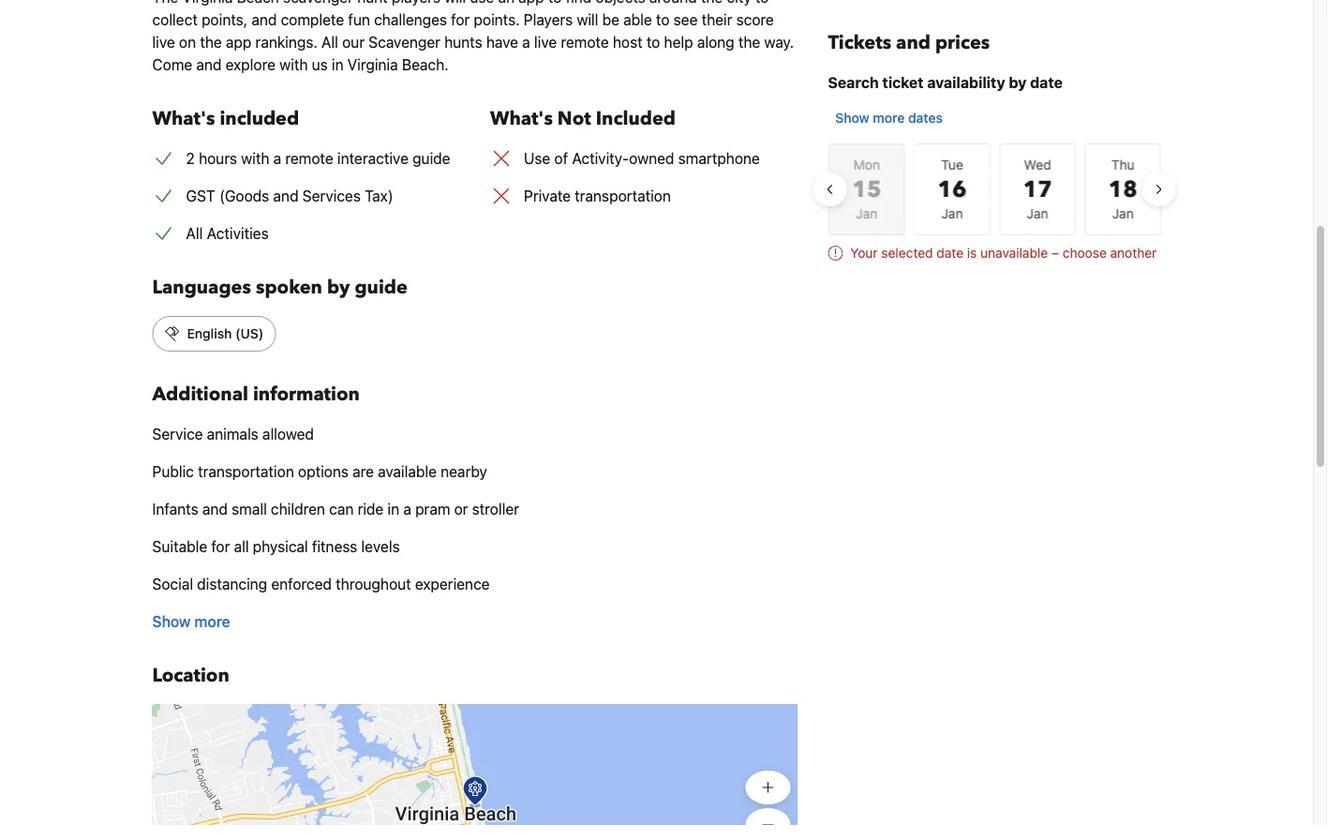 Task type: describe. For each thing, give the bounding box(es) containing it.
transportation for private
[[575, 187, 671, 205]]

dates
[[909, 110, 943, 126]]

show more dates button
[[828, 101, 951, 135]]

0 horizontal spatial remote
[[285, 150, 334, 167]]

16
[[938, 174, 967, 205]]

1 vertical spatial all
[[186, 225, 203, 242]]

1 vertical spatial date
[[937, 245, 964, 261]]

1 horizontal spatial in
[[388, 500, 400, 518]]

english (us)
[[187, 326, 264, 341]]

unavailable
[[981, 245, 1049, 261]]

the
[[152, 0, 178, 6]]

use of activity-owned smartphone
[[524, 150, 760, 167]]

map region
[[0, 623, 924, 825]]

to up 'score'
[[756, 0, 769, 6]]

our
[[342, 33, 365, 51]]

social distancing enforced throughout experience
[[152, 575, 490, 593]]

points,
[[202, 11, 248, 29]]

along
[[697, 33, 735, 51]]

wed 17 jan
[[1023, 157, 1052, 221]]

2 horizontal spatial the
[[739, 33, 761, 51]]

service
[[152, 425, 203, 443]]

0 horizontal spatial the
[[200, 33, 222, 51]]

us
[[312, 56, 328, 74]]

scavenger
[[283, 0, 353, 6]]

the virginia beach scavenger hunt players will use an app to find objects around the city to collect points, and complete fun challenges for points. players will be able to see their score live on the app rankings. all our scavenger hunts have a live remote host to help along the way. come and explore with us in virginia beach.
[[152, 0, 794, 74]]

small
[[232, 500, 267, 518]]

fun
[[348, 11, 370, 29]]

animals
[[207, 425, 259, 443]]

are
[[353, 463, 374, 481]]

search ticket availability by date
[[828, 74, 1063, 91]]

spoken
[[256, 275, 323, 301]]

to up players
[[548, 0, 562, 6]]

jan for 16
[[941, 206, 963, 221]]

service animals allowed
[[152, 425, 314, 443]]

use
[[524, 150, 551, 167]]

1 vertical spatial by
[[327, 275, 350, 301]]

find
[[566, 0, 592, 6]]

points.
[[474, 11, 520, 29]]

players
[[392, 0, 441, 6]]

have
[[487, 33, 519, 51]]

show for show more
[[152, 613, 191, 631]]

way.
[[765, 33, 794, 51]]

public
[[152, 463, 194, 481]]

1 horizontal spatial will
[[577, 11, 599, 29]]

an
[[498, 0, 515, 6]]

–
[[1052, 245, 1060, 261]]

on
[[179, 33, 196, 51]]

able
[[624, 11, 652, 29]]

gst (goods and services tax)
[[186, 187, 393, 205]]

available
[[378, 463, 437, 481]]

mon
[[854, 157, 880, 173]]

selected
[[882, 245, 934, 261]]

another
[[1111, 245, 1157, 261]]

around
[[650, 0, 697, 6]]

show more button
[[152, 610, 230, 633]]

english
[[187, 326, 232, 341]]

activities
[[207, 225, 269, 242]]

experience
[[415, 575, 490, 593]]

and up ticket
[[897, 30, 931, 56]]

location
[[152, 663, 230, 689]]

1 live from the left
[[152, 33, 175, 51]]

gst
[[186, 187, 216, 205]]

0 horizontal spatial virginia
[[182, 0, 233, 6]]

remote inside the virginia beach scavenger hunt players will use an app to find objects around the city to collect points, and complete fun challenges for points. players will be able to see their score live on the app rankings. all our scavenger hunts have a live remote host to help along the way. come and explore with us in virginia beach.
[[561, 33, 609, 51]]

hunt
[[357, 0, 388, 6]]

1 horizontal spatial virginia
[[348, 56, 398, 74]]

choose
[[1063, 245, 1107, 261]]

allowed
[[263, 425, 314, 443]]

in inside the virginia beach scavenger hunt players will use an app to find objects around the city to collect points, and complete fun challenges for points. players will be able to see their score live on the app rankings. all our scavenger hunts have a live remote host to help along the way. come and explore with us in virginia beach.
[[332, 56, 344, 74]]

1 horizontal spatial by
[[1009, 74, 1027, 91]]

of
[[555, 150, 568, 167]]

private
[[524, 187, 571, 205]]

what's included
[[152, 106, 299, 132]]

score
[[737, 11, 774, 29]]

or
[[454, 500, 468, 518]]

0 vertical spatial date
[[1031, 74, 1063, 91]]

15
[[852, 174, 881, 205]]

interactive
[[337, 150, 409, 167]]

beach
[[237, 0, 279, 6]]

jan for 18
[[1112, 206, 1134, 221]]

tue 16 jan
[[938, 157, 967, 221]]

languages
[[152, 275, 251, 301]]

can
[[329, 500, 354, 518]]

tue
[[941, 157, 963, 173]]

more for show more
[[195, 613, 230, 631]]

fitness
[[312, 538, 358, 556]]

collect
[[152, 11, 198, 29]]

enforced
[[271, 575, 332, 593]]

0 horizontal spatial with
[[241, 150, 270, 167]]

ticket
[[883, 74, 924, 91]]

be
[[603, 11, 620, 29]]

tickets and prices
[[828, 30, 991, 56]]

smartphone
[[679, 150, 760, 167]]

1 vertical spatial app
[[226, 33, 252, 51]]



Task type: locate. For each thing, give the bounding box(es) containing it.
date left is at right top
[[937, 245, 964, 261]]

a
[[523, 33, 530, 51], [274, 150, 281, 167], [404, 500, 412, 518]]

show inside button
[[836, 110, 870, 126]]

distancing
[[197, 575, 267, 593]]

1 vertical spatial with
[[241, 150, 270, 167]]

languages spoken by guide
[[152, 275, 408, 301]]

show down search
[[836, 110, 870, 126]]

1 horizontal spatial what's
[[490, 106, 553, 132]]

0 vertical spatial remote
[[561, 33, 609, 51]]

with
[[280, 56, 308, 74], [241, 150, 270, 167]]

for inside the virginia beach scavenger hunt players will use an app to find objects around the city to collect points, and complete fun challenges for points. players will be able to see their score live on the app rankings. all our scavenger hunts have a live remote host to help along the way. come and explore with us in virginia beach.
[[451, 11, 470, 29]]

suitable
[[152, 538, 207, 556]]

public transportation options are available nearby
[[152, 463, 488, 481]]

by right the spoken
[[327, 275, 350, 301]]

jan
[[856, 206, 878, 221], [941, 206, 963, 221], [1027, 206, 1048, 221], [1112, 206, 1134, 221]]

1 horizontal spatial all
[[322, 33, 338, 51]]

0 horizontal spatial what's
[[152, 106, 215, 132]]

tickets
[[828, 30, 892, 56]]

show down social
[[152, 613, 191, 631]]

1 horizontal spatial with
[[280, 56, 308, 74]]

tax)
[[365, 187, 393, 205]]

your
[[851, 245, 878, 261]]

1 horizontal spatial live
[[534, 33, 557, 51]]

wed
[[1024, 157, 1051, 173]]

options
[[298, 463, 349, 481]]

included
[[596, 106, 676, 132]]

0 vertical spatial guide
[[413, 150, 451, 167]]

2 horizontal spatial a
[[523, 33, 530, 51]]

see
[[674, 11, 698, 29]]

1 horizontal spatial for
[[451, 11, 470, 29]]

2 jan from the left
[[941, 206, 963, 221]]

complete
[[281, 11, 344, 29]]

0 horizontal spatial guide
[[355, 275, 408, 301]]

the up their
[[701, 0, 723, 6]]

what's for what's not included
[[490, 106, 553, 132]]

0 vertical spatial by
[[1009, 74, 1027, 91]]

jan for 15
[[856, 206, 878, 221]]

0 horizontal spatial a
[[274, 150, 281, 167]]

additional
[[152, 382, 248, 407]]

prices
[[936, 30, 991, 56]]

0 vertical spatial will
[[445, 0, 466, 6]]

0 vertical spatial with
[[280, 56, 308, 74]]

will down find
[[577, 11, 599, 29]]

jan inside mon 15 jan
[[856, 206, 878, 221]]

app
[[519, 0, 545, 6], [226, 33, 252, 51]]

help
[[664, 33, 694, 51]]

1 vertical spatial remote
[[285, 150, 334, 167]]

transportation for public
[[198, 463, 294, 481]]

for up hunts
[[451, 11, 470, 29]]

show inside button
[[152, 613, 191, 631]]

will left use
[[445, 0, 466, 6]]

0 horizontal spatial app
[[226, 33, 252, 51]]

3 jan from the left
[[1027, 206, 1048, 221]]

1 horizontal spatial remote
[[561, 33, 609, 51]]

jan inside thu 18 jan
[[1112, 206, 1134, 221]]

for left all on the bottom left
[[211, 538, 230, 556]]

remote up gst (goods and services tax)
[[285, 150, 334, 167]]

and right (goods
[[273, 187, 299, 205]]

a inside the virginia beach scavenger hunt players will use an app to find objects around the city to collect points, and complete fun challenges for points. players will be able to see their score live on the app rankings. all our scavenger hunts have a live remote host to help along the way. come and explore with us in virginia beach.
[[523, 33, 530, 51]]

0 vertical spatial show
[[836, 110, 870, 126]]

jan down 16
[[941, 206, 963, 221]]

and right the come
[[196, 56, 222, 74]]

0 horizontal spatial by
[[327, 275, 350, 301]]

nearby
[[441, 463, 488, 481]]

1 horizontal spatial the
[[701, 0, 723, 6]]

0 vertical spatial in
[[332, 56, 344, 74]]

information
[[253, 382, 360, 407]]

live
[[152, 33, 175, 51], [534, 33, 557, 51]]

the
[[701, 0, 723, 6], [200, 33, 222, 51], [739, 33, 761, 51]]

0 horizontal spatial transportation
[[198, 463, 294, 481]]

2 vertical spatial a
[[404, 500, 412, 518]]

services
[[303, 187, 361, 205]]

remote
[[561, 33, 609, 51], [285, 150, 334, 167]]

all activities
[[186, 225, 269, 242]]

0 horizontal spatial show
[[152, 613, 191, 631]]

beach.
[[402, 56, 449, 74]]

1 vertical spatial transportation
[[198, 463, 294, 481]]

jan for 17
[[1027, 206, 1048, 221]]

0 vertical spatial app
[[519, 0, 545, 6]]

all left our in the top left of the page
[[322, 33, 338, 51]]

jan down 18
[[1112, 206, 1134, 221]]

2
[[186, 150, 195, 167]]

1 horizontal spatial show
[[836, 110, 870, 126]]

come
[[152, 56, 192, 74]]

private transportation
[[524, 187, 671, 205]]

what's
[[152, 106, 215, 132], [490, 106, 553, 132]]

17
[[1023, 174, 1052, 205]]

to
[[548, 0, 562, 6], [756, 0, 769, 6], [656, 11, 670, 29], [647, 33, 660, 51]]

with inside the virginia beach scavenger hunt players will use an app to find objects around the city to collect points, and complete fun challenges for points. players will be able to see their score live on the app rankings. all our scavenger hunts have a live remote host to help along the way. come and explore with us in virginia beach.
[[280, 56, 308, 74]]

show
[[836, 110, 870, 126], [152, 613, 191, 631]]

mon 15 jan
[[852, 157, 881, 221]]

date
[[1031, 74, 1063, 91], [937, 245, 964, 261]]

1 horizontal spatial date
[[1031, 74, 1063, 91]]

jan inside 'wed 17 jan'
[[1027, 206, 1048, 221]]

in right us at the top left
[[332, 56, 344, 74]]

1 vertical spatial in
[[388, 500, 400, 518]]

levels
[[362, 538, 400, 556]]

what's for what's included
[[152, 106, 215, 132]]

2 what's from the left
[[490, 106, 553, 132]]

the down 'score'
[[739, 33, 761, 51]]

and down beach
[[252, 11, 277, 29]]

1 horizontal spatial guide
[[413, 150, 451, 167]]

search
[[828, 74, 879, 91]]

(us)
[[235, 326, 264, 341]]

more
[[873, 110, 905, 126], [195, 613, 230, 631]]

what's up 2
[[152, 106, 215, 132]]

all
[[322, 33, 338, 51], [186, 225, 203, 242]]

guide down tax)
[[355, 275, 408, 301]]

0 horizontal spatial more
[[195, 613, 230, 631]]

1 vertical spatial guide
[[355, 275, 408, 301]]

1 vertical spatial show
[[152, 613, 191, 631]]

region
[[813, 135, 1176, 244]]

1 vertical spatial will
[[577, 11, 599, 29]]

more inside button
[[873, 110, 905, 126]]

remote down 'be'
[[561, 33, 609, 51]]

virginia down our in the top left of the page
[[348, 56, 398, 74]]

live left on
[[152, 33, 175, 51]]

4 jan from the left
[[1112, 206, 1134, 221]]

to left help on the top
[[647, 33, 660, 51]]

challenges
[[374, 11, 447, 29]]

rankings.
[[256, 33, 318, 51]]

0 vertical spatial virginia
[[182, 0, 233, 6]]

additional information
[[152, 382, 360, 407]]

all down gst
[[186, 225, 203, 242]]

and left small
[[202, 500, 228, 518]]

more left dates
[[873, 110, 905, 126]]

in right ride
[[388, 500, 400, 518]]

more down distancing
[[195, 613, 230, 631]]

1 horizontal spatial app
[[519, 0, 545, 6]]

0 horizontal spatial live
[[152, 33, 175, 51]]

to down around
[[656, 11, 670, 29]]

0 vertical spatial a
[[523, 33, 530, 51]]

with right hours
[[241, 150, 270, 167]]

what's not included
[[490, 106, 676, 132]]

live down players
[[534, 33, 557, 51]]

pram
[[415, 500, 450, 518]]

a right the have
[[523, 33, 530, 51]]

region containing 15
[[813, 135, 1176, 244]]

0 vertical spatial transportation
[[575, 187, 671, 205]]

by right availability
[[1009, 74, 1027, 91]]

ride
[[358, 500, 384, 518]]

virginia up points,
[[182, 0, 233, 6]]

1 vertical spatial for
[[211, 538, 230, 556]]

players
[[524, 11, 573, 29]]

explore
[[226, 56, 276, 74]]

app up players
[[519, 0, 545, 6]]

city
[[727, 0, 752, 6]]

1 horizontal spatial a
[[404, 500, 412, 518]]

more for show more dates
[[873, 110, 905, 126]]

what's up use
[[490, 106, 553, 132]]

availability
[[928, 74, 1006, 91]]

the right on
[[200, 33, 222, 51]]

2 live from the left
[[534, 33, 557, 51]]

date right availability
[[1031, 74, 1063, 91]]

1 jan from the left
[[856, 206, 878, 221]]

0 horizontal spatial for
[[211, 538, 230, 556]]

1 horizontal spatial more
[[873, 110, 905, 126]]

0 horizontal spatial in
[[332, 56, 344, 74]]

1 vertical spatial more
[[195, 613, 230, 631]]

virginia
[[182, 0, 233, 6], [348, 56, 398, 74]]

a up gst (goods and services tax)
[[274, 150, 281, 167]]

18
[[1109, 174, 1138, 205]]

activity-
[[572, 150, 629, 167]]

physical
[[253, 538, 308, 556]]

0 horizontal spatial date
[[937, 245, 964, 261]]

all inside the virginia beach scavenger hunt players will use an app to find objects around the city to collect points, and complete fun challenges for points. players will be able to see their score live on the app rankings. all our scavenger hunts have a live remote host to help along the way. come and explore with us in virginia beach.
[[322, 33, 338, 51]]

hours
[[199, 150, 237, 167]]

app up the explore
[[226, 33, 252, 51]]

jan down '17'
[[1027, 206, 1048, 221]]

0 vertical spatial all
[[322, 33, 338, 51]]

infants and small children can ride in a pram or stroller
[[152, 500, 519, 518]]

1 horizontal spatial transportation
[[575, 187, 671, 205]]

0 horizontal spatial will
[[445, 0, 466, 6]]

0 horizontal spatial all
[[186, 225, 203, 242]]

thu 18 jan
[[1109, 157, 1138, 221]]

1 vertical spatial a
[[274, 150, 281, 167]]

throughout
[[336, 575, 411, 593]]

transportation up small
[[198, 463, 294, 481]]

not
[[558, 106, 591, 132]]

2 hours with a remote interactive guide
[[186, 150, 451, 167]]

transportation
[[575, 187, 671, 205], [198, 463, 294, 481]]

with down the rankings.
[[280, 56, 308, 74]]

infants
[[152, 500, 198, 518]]

children
[[271, 500, 325, 518]]

guide right interactive
[[413, 150, 451, 167]]

0 vertical spatial for
[[451, 11, 470, 29]]

all
[[234, 538, 249, 556]]

host
[[613, 33, 643, 51]]

transportation down the use of activity-owned smartphone
[[575, 187, 671, 205]]

stroller
[[472, 500, 519, 518]]

jan inside tue 16 jan
[[941, 206, 963, 221]]

0 vertical spatial more
[[873, 110, 905, 126]]

jan down the 15
[[856, 206, 878, 221]]

1 vertical spatial virginia
[[348, 56, 398, 74]]

by
[[1009, 74, 1027, 91], [327, 275, 350, 301]]

show for show more dates
[[836, 110, 870, 126]]

1 what's from the left
[[152, 106, 215, 132]]

a left pram
[[404, 500, 412, 518]]

and
[[252, 11, 277, 29], [897, 30, 931, 56], [196, 56, 222, 74], [273, 187, 299, 205], [202, 500, 228, 518]]

more inside button
[[195, 613, 230, 631]]

objects
[[596, 0, 646, 6]]



Task type: vqa. For each thing, say whether or not it's contained in the screenshot.
from for Crawl
no



